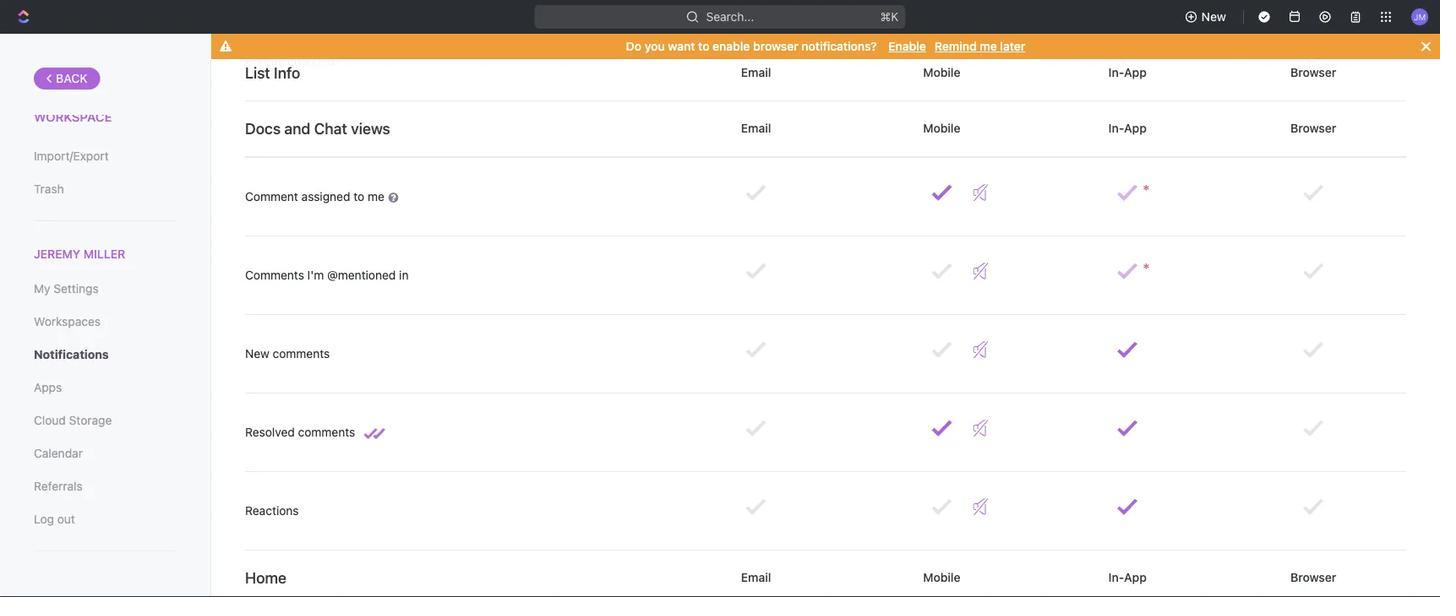 Task type: locate. For each thing, give the bounding box(es) containing it.
1 vertical spatial app
[[1124, 122, 1147, 136]]

2 off image from the top
[[973, 342, 988, 359]]

2 vertical spatial in-
[[1109, 571, 1124, 585]]

list info
[[245, 64, 300, 83]]

in-app for docs and chat views
[[1105, 122, 1150, 136]]

3 browser from the top
[[1287, 571, 1339, 585]]

log out link
[[34, 506, 177, 534]]

2 mobile from the top
[[920, 122, 964, 136]]

1 vertical spatial off image
[[973, 499, 988, 516]]

in- for home
[[1109, 571, 1124, 585]]

jm
[[1414, 12, 1426, 21]]

comments right the resolved
[[298, 426, 355, 440]]

1 vertical spatial in-app
[[1105, 122, 1150, 136]]

0 vertical spatial in-
[[1109, 66, 1124, 80]]

2 app from the top
[[1124, 122, 1147, 136]]

1 vertical spatial off image
[[973, 342, 988, 359]]

docs and chat views
[[245, 120, 390, 138]]

comments up resolved comments
[[273, 347, 330, 361]]

shultz's
[[70, 93, 130, 108]]

2 vertical spatial off image
[[973, 421, 988, 437]]

comments for new comments
[[273, 347, 330, 361]]

3 app from the top
[[1124, 571, 1147, 585]]

0 vertical spatial browser
[[1287, 66, 1339, 80]]

2 vertical spatial browser
[[1287, 571, 1339, 585]]

priority changed
[[245, 55, 335, 69]]

cloud
[[34, 414, 66, 428]]

info
[[274, 64, 300, 83]]

3 mobile from the top
[[920, 571, 964, 585]]

0 vertical spatial in-app
[[1105, 66, 1150, 80]]

notifications
[[34, 348, 109, 362]]

2 vertical spatial in-app
[[1105, 571, 1150, 585]]

mobile
[[920, 66, 964, 80], [920, 122, 964, 136], [920, 571, 964, 585]]

in-
[[1109, 66, 1124, 80], [1109, 122, 1124, 136], [1109, 571, 1124, 585]]

0 vertical spatial email
[[738, 66, 774, 80]]

mobile for docs and chat views
[[920, 122, 964, 136]]

back
[[56, 71, 88, 85]]

new for new
[[1201, 10, 1226, 24]]

0 vertical spatial app
[[1124, 66, 1147, 80]]

my settings link
[[34, 275, 177, 304]]

1 vertical spatial in-
[[1109, 122, 1124, 136]]

3 in-app from the top
[[1105, 571, 1150, 585]]

me
[[980, 39, 997, 53], [368, 190, 384, 204]]

1 horizontal spatial new
[[1201, 10, 1226, 24]]

2 off image from the top
[[973, 499, 988, 516]]

you
[[645, 39, 665, 53]]

apps link
[[34, 374, 177, 402]]

trash link
[[34, 175, 177, 204]]

jeremy miller
[[34, 247, 125, 261]]

log out
[[34, 513, 75, 527]]

0 vertical spatial new
[[1201, 10, 1226, 24]]

1 mobile from the top
[[920, 66, 964, 80]]

to right want
[[698, 39, 709, 53]]

3 email from the top
[[738, 571, 774, 585]]

⌘k
[[880, 10, 899, 24]]

me right assigned
[[368, 190, 384, 204]]

0 vertical spatial off image
[[973, 185, 988, 202]]

1 vertical spatial mobile
[[920, 122, 964, 136]]

back link
[[34, 68, 100, 90]]

chat
[[314, 120, 347, 138]]

comments
[[273, 347, 330, 361], [298, 426, 355, 440]]

comments for resolved comments
[[298, 426, 355, 440]]

2 in- from the top
[[1109, 122, 1124, 136]]

new comments
[[245, 347, 330, 361]]

browser
[[1287, 66, 1339, 80], [1287, 122, 1339, 136], [1287, 571, 1339, 585]]

2 email from the top
[[738, 122, 774, 136]]

2 vertical spatial app
[[1124, 571, 1147, 585]]

docs
[[245, 120, 281, 138]]

new inside button
[[1201, 10, 1226, 24]]

remind
[[935, 39, 977, 53]]

comments i'm @mentioned in
[[245, 269, 409, 283]]

in-app
[[1105, 66, 1150, 80], [1105, 122, 1150, 136], [1105, 571, 1150, 585]]

1 vertical spatial email
[[738, 122, 774, 136]]

0 vertical spatial mobile
[[920, 66, 964, 80]]

new
[[1201, 10, 1226, 24], [245, 347, 269, 361]]

later
[[1000, 39, 1025, 53]]

me left later
[[980, 39, 997, 53]]

1 vertical spatial to
[[353, 190, 364, 204]]

2 in-app from the top
[[1105, 122, 1150, 136]]

to right assigned
[[353, 190, 364, 204]]

0 vertical spatial comments
[[273, 347, 330, 361]]

3 off image from the top
[[973, 421, 988, 437]]

app
[[1124, 66, 1147, 80], [1124, 122, 1147, 136], [1124, 571, 1147, 585]]

1 off image from the top
[[973, 185, 988, 202]]

0 vertical spatial me
[[980, 39, 997, 53]]

1 off image from the top
[[973, 263, 988, 280]]

0 horizontal spatial new
[[245, 347, 269, 361]]

resolved
[[245, 426, 295, 440]]

cloud storage
[[34, 414, 112, 428]]

to
[[698, 39, 709, 53], [353, 190, 364, 204]]

email
[[738, 66, 774, 80], [738, 122, 774, 136], [738, 571, 774, 585]]

1 vertical spatial new
[[245, 347, 269, 361]]

priority
[[245, 55, 284, 69]]

2 vertical spatial mobile
[[920, 571, 964, 585]]

off image for comment assigned to me
[[973, 185, 988, 202]]

off image
[[973, 185, 988, 202], [973, 499, 988, 516]]

0 horizontal spatial me
[[368, 190, 384, 204]]

apps
[[34, 381, 62, 395]]

off image
[[973, 263, 988, 280], [973, 342, 988, 359], [973, 421, 988, 437]]

referrals link
[[34, 473, 177, 501]]

enable
[[888, 39, 926, 53]]

3 in- from the top
[[1109, 571, 1124, 585]]

views
[[351, 120, 390, 138]]

in
[[399, 269, 409, 283]]

out
[[57, 513, 75, 527]]

resolved comments
[[245, 426, 355, 440]]

notifications link
[[34, 341, 177, 369]]

0 vertical spatial off image
[[973, 263, 988, 280]]

2 browser from the top
[[1287, 122, 1339, 136]]

2 vertical spatial email
[[738, 571, 774, 585]]

off image for comments i'm @mentioned in
[[973, 263, 988, 280]]

1 in- from the top
[[1109, 66, 1124, 80]]

1 vertical spatial comments
[[298, 426, 355, 440]]

0 vertical spatial to
[[698, 39, 709, 53]]

1 vertical spatial browser
[[1287, 122, 1339, 136]]

comment
[[245, 190, 298, 204]]



Task type: describe. For each thing, give the bounding box(es) containing it.
tara
[[34, 93, 66, 108]]

reactions
[[245, 505, 299, 519]]

comment assigned to me
[[245, 190, 388, 204]]

email for docs and chat views
[[738, 122, 774, 136]]

@mentioned
[[327, 269, 396, 283]]

changed
[[287, 55, 335, 69]]

1 browser from the top
[[1287, 66, 1339, 80]]

off image for new comments
[[973, 342, 988, 359]]

app for docs and chat views
[[1124, 122, 1147, 136]]

i'm
[[307, 269, 324, 283]]

1 app from the top
[[1124, 66, 1147, 80]]

1 horizontal spatial me
[[980, 39, 997, 53]]

and
[[284, 120, 310, 138]]

1 in-app from the top
[[1105, 66, 1150, 80]]

0 horizontal spatial to
[[353, 190, 364, 204]]

calendar
[[34, 447, 83, 461]]

email for home
[[738, 571, 774, 585]]

storage
[[69, 414, 112, 428]]

do you want to enable browser notifications? enable remind me later
[[626, 39, 1025, 53]]

home
[[245, 570, 287, 588]]

workspaces link
[[34, 308, 177, 337]]

log
[[34, 513, 54, 527]]

assigned
[[301, 190, 350, 204]]

browser
[[753, 39, 798, 53]]

import/export
[[34, 149, 109, 163]]

settings
[[54, 282, 99, 296]]

want
[[668, 39, 695, 53]]

tara shultz's workspace
[[34, 93, 130, 124]]

do
[[626, 39, 642, 53]]

jeremy
[[34, 247, 80, 261]]

enable
[[713, 39, 750, 53]]

cloud storage link
[[34, 407, 177, 435]]

browser for docs and chat views
[[1287, 122, 1339, 136]]

referrals
[[34, 480, 83, 494]]

new button
[[1178, 3, 1236, 30]]

1 email from the top
[[738, 66, 774, 80]]

browser for home
[[1287, 571, 1339, 585]]

comments
[[245, 269, 304, 283]]

my settings
[[34, 282, 99, 296]]

mobile for home
[[920, 571, 964, 585]]

1 vertical spatial me
[[368, 190, 384, 204]]

notifications?
[[801, 39, 877, 53]]

in-app for home
[[1105, 571, 1150, 585]]

list
[[245, 64, 270, 83]]

new for new comments
[[245, 347, 269, 361]]

calendar link
[[34, 440, 177, 468]]

1 horizontal spatial to
[[698, 39, 709, 53]]

in- for docs and chat views
[[1109, 122, 1124, 136]]

app for home
[[1124, 571, 1147, 585]]

miller
[[83, 247, 125, 261]]

workspaces
[[34, 315, 101, 329]]

my
[[34, 282, 50, 296]]

trash
[[34, 182, 64, 196]]

search...
[[706, 10, 754, 24]]

import/export link
[[34, 142, 177, 171]]

off image for reactions
[[973, 499, 988, 516]]

workspace
[[34, 109, 112, 124]]

jm button
[[1406, 3, 1433, 30]]



Task type: vqa. For each thing, say whether or not it's contained in the screenshot.
first Mobile
yes



